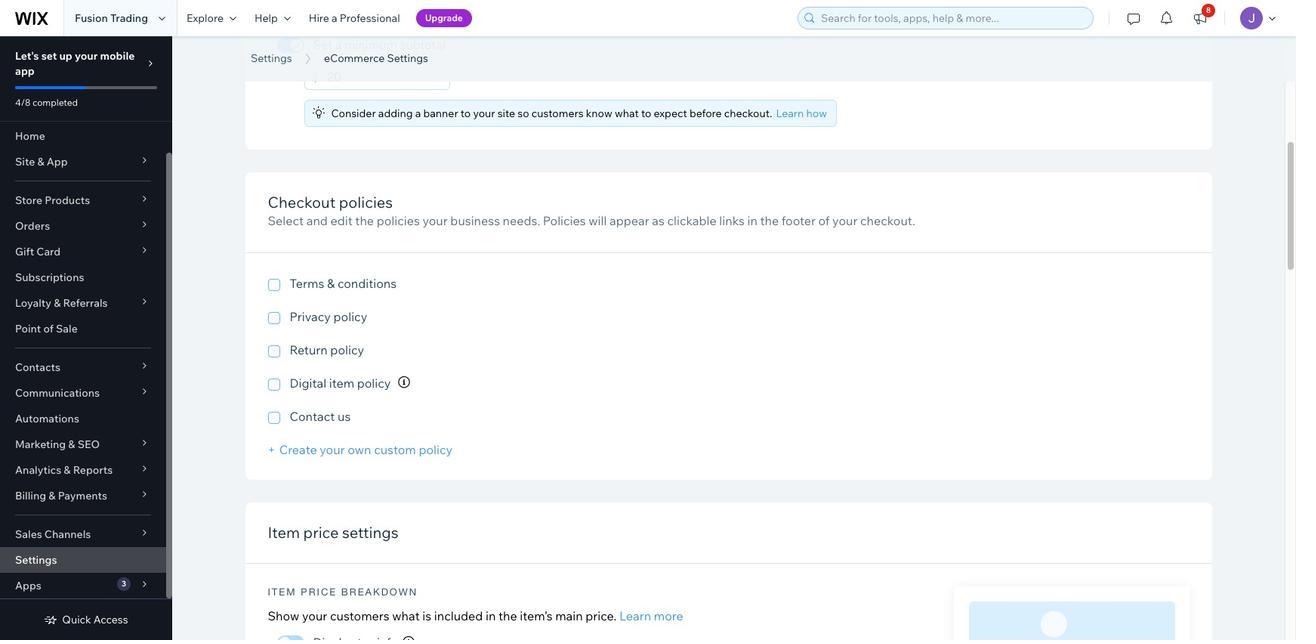 Task type: describe. For each thing, give the bounding box(es) containing it.
orders
[[15, 219, 50, 233]]

billing & payments
[[15, 489, 107, 503]]

ecommerce up $
[[251, 33, 408, 67]]

subscriptions link
[[0, 265, 166, 290]]

checkout policies select and edit the policies your business needs. policies will appear as clickable links in the footer of your checkout.
[[268, 193, 916, 229]]

0 horizontal spatial the
[[355, 213, 374, 229]]

loyalty & referrals
[[15, 296, 108, 310]]

breakdown
[[342, 587, 418, 598]]

let's set up your mobile app
[[15, 49, 135, 78]]

checkout. inside checkout policies select and edit the policies your business needs. policies will appear as clickable links in the footer of your checkout.
[[861, 213, 916, 229]]

channels
[[44, 528, 91, 541]]

help button
[[246, 0, 300, 36]]

footer
[[782, 213, 816, 229]]

analytics & reports
[[15, 463, 113, 477]]

sidebar element
[[0, 36, 172, 640]]

adding
[[379, 107, 413, 120]]

trading
[[110, 11, 148, 25]]

a for set
[[335, 37, 342, 52]]

1 vertical spatial policies
[[377, 213, 420, 229]]

gift card button
[[0, 239, 166, 265]]

your left business
[[423, 213, 448, 229]]

reports
[[73, 463, 113, 477]]

hire a professional
[[309, 11, 400, 25]]

4/8
[[15, 97, 30, 108]]

sales channels button
[[0, 522, 166, 547]]

1 vertical spatial customers
[[330, 609, 390, 624]]

marketing & seo
[[15, 438, 100, 451]]

before
[[690, 107, 722, 120]]

loyalty
[[15, 296, 51, 310]]

contacts button
[[0, 354, 166, 380]]

payments
[[58, 489, 107, 503]]

point of sale link
[[0, 316, 166, 342]]

us
[[338, 409, 351, 424]]

know
[[586, 107, 613, 120]]

more
[[654, 609, 684, 624]]

8
[[1207, 5, 1212, 15]]

automations
[[15, 412, 79, 426]]

your right 'footer'
[[833, 213, 858, 229]]

policy right item
[[357, 376, 391, 391]]

analytics & reports button
[[0, 457, 166, 483]]

fusion
[[75, 11, 108, 25]]

policy up item
[[331, 342, 364, 358]]

and
[[307, 213, 328, 229]]

create
[[279, 442, 317, 457]]

own
[[348, 442, 372, 457]]

store
[[15, 193, 42, 207]]

banner
[[424, 107, 459, 120]]

item
[[329, 376, 355, 391]]

marketing
[[15, 438, 66, 451]]

referrals
[[63, 296, 108, 310]]

8 button
[[1184, 0, 1218, 36]]

quick
[[62, 613, 91, 627]]

conditions
[[338, 276, 397, 291]]

consider adding a banner to your site so customers know what to expect before checkout. learn how
[[331, 107, 828, 120]]

of inside sidebar element
[[43, 322, 54, 336]]

0 vertical spatial what
[[615, 107, 639, 120]]

upgrade
[[425, 12, 463, 23]]

2 vertical spatial a
[[415, 107, 421, 120]]

home link
[[0, 123, 166, 149]]

links
[[720, 213, 745, 229]]

store products
[[15, 193, 90, 207]]

privacy policy
[[290, 309, 368, 324]]

communications
[[15, 386, 100, 400]]

terms
[[290, 276, 325, 291]]

& for billing
[[49, 489, 56, 503]]

billing & payments button
[[0, 483, 166, 509]]

site & app
[[15, 155, 68, 169]]

1 horizontal spatial learn
[[777, 107, 804, 120]]

gift
[[15, 245, 34, 258]]

site & app button
[[0, 149, 166, 175]]

your down price
[[302, 609, 328, 624]]

return
[[290, 342, 328, 358]]

terms & conditions
[[290, 276, 397, 291]]

in inside checkout policies select and edit the policies your business needs. policies will appear as clickable links in the footer of your checkout.
[[748, 213, 758, 229]]

0 vertical spatial customers
[[532, 107, 584, 120]]

let's
[[15, 49, 39, 63]]

select
[[268, 213, 304, 229]]

item's
[[520, 609, 553, 624]]

Enter amount text field
[[328, 63, 450, 90]]

digital
[[290, 376, 327, 391]]

quick access button
[[44, 613, 128, 627]]

sales channels
[[15, 528, 91, 541]]

card
[[37, 245, 61, 258]]

subscriptions
[[15, 271, 84, 284]]

clickable
[[668, 213, 717, 229]]

item for item price breakdown
[[268, 587, 297, 598]]

home
[[15, 129, 45, 143]]

sales
[[15, 528, 42, 541]]

a for hire
[[332, 11, 338, 25]]

communications button
[[0, 380, 166, 406]]

seo
[[78, 438, 100, 451]]

included
[[434, 609, 483, 624]]

1 horizontal spatial the
[[499, 609, 517, 624]]

analytics
[[15, 463, 61, 477]]

contacts
[[15, 361, 60, 374]]

0 horizontal spatial learn
[[620, 609, 652, 624]]

your left site
[[473, 107, 495, 120]]

policy right custom
[[419, 442, 453, 457]]

0 vertical spatial policies
[[339, 193, 393, 212]]

show
[[268, 609, 300, 624]]

marketing & seo button
[[0, 432, 166, 457]]



Task type: vqa. For each thing, say whether or not it's contained in the screenshot.
left to
yes



Task type: locate. For each thing, give the bounding box(es) containing it.
1 vertical spatial learn
[[620, 609, 652, 624]]

1 horizontal spatial checkout.
[[861, 213, 916, 229]]

info tooltip image right item
[[398, 376, 410, 389]]

& left 'reports'
[[64, 463, 71, 477]]

1 item from the top
[[268, 523, 300, 542]]

1 vertical spatial checkout.
[[861, 213, 916, 229]]

0 vertical spatial settings link
[[243, 51, 300, 66]]

help
[[255, 11, 278, 25]]

0 vertical spatial item
[[268, 523, 300, 542]]

point of sale
[[15, 322, 78, 336]]

policy down terms & conditions
[[334, 309, 368, 324]]

0 vertical spatial info tooltip image
[[398, 376, 410, 389]]

0 horizontal spatial checkout.
[[725, 107, 773, 120]]

up
[[59, 49, 72, 63]]

1 horizontal spatial to
[[642, 107, 652, 120]]

hire
[[309, 11, 329, 25]]

3
[[122, 579, 126, 589]]

consider
[[331, 107, 376, 120]]

1 vertical spatial item
[[268, 587, 297, 598]]

item up show
[[268, 587, 297, 598]]

policy
[[334, 309, 368, 324], [331, 342, 364, 358], [357, 376, 391, 391], [419, 442, 453, 457]]

1 vertical spatial settings link
[[0, 547, 166, 573]]

0 horizontal spatial customers
[[330, 609, 390, 624]]

0 horizontal spatial of
[[43, 322, 54, 336]]

item
[[268, 523, 300, 542], [268, 587, 297, 598]]

& right site
[[37, 155, 44, 169]]

& left seo
[[68, 438, 75, 451]]

gift card
[[15, 245, 61, 258]]

site
[[498, 107, 516, 120]]

set
[[313, 37, 333, 52]]

your
[[75, 49, 98, 63], [473, 107, 495, 120], [423, 213, 448, 229], [833, 213, 858, 229], [320, 442, 345, 457], [302, 609, 328, 624]]

the left 'footer'
[[761, 213, 779, 229]]

billing
[[15, 489, 46, 503]]

info tooltip image down breakdown
[[403, 637, 415, 640]]

access
[[94, 613, 128, 627]]

expect
[[654, 107, 688, 120]]

item for item price settings
[[268, 523, 300, 542]]

in right included
[[486, 609, 496, 624]]

your inside let's set up your mobile app
[[75, 49, 98, 63]]

info tooltip image
[[398, 376, 410, 389], [403, 637, 415, 640]]

0 vertical spatial checkout.
[[725, 107, 773, 120]]

&
[[37, 155, 44, 169], [327, 276, 335, 291], [54, 296, 61, 310], [68, 438, 75, 451], [64, 463, 71, 477], [49, 489, 56, 503]]

in right links
[[748, 213, 758, 229]]

mobile
[[100, 49, 135, 63]]

4/8 completed
[[15, 97, 78, 108]]

the left item's
[[499, 609, 517, 624]]

the right edit
[[355, 213, 374, 229]]

create your own custom policy
[[279, 442, 453, 457]]

a
[[332, 11, 338, 25], [335, 37, 342, 52], [415, 107, 421, 120]]

app
[[15, 64, 35, 78]]

0 horizontal spatial settings link
[[0, 547, 166, 573]]

& inside billing & payments popup button
[[49, 489, 56, 503]]

item left price
[[268, 523, 300, 542]]

your right up
[[75, 49, 98, 63]]

custom
[[374, 442, 416, 457]]

price
[[304, 523, 339, 542]]

1 to from the left
[[461, 107, 471, 120]]

minimum
[[345, 37, 398, 52]]

& right loyalty on the top left
[[54, 296, 61, 310]]

policies
[[543, 213, 586, 229]]

1 horizontal spatial of
[[819, 213, 830, 229]]

learn
[[777, 107, 804, 120], [620, 609, 652, 624]]

checkout
[[268, 193, 336, 212]]

what right know
[[615, 107, 639, 120]]

& inside site & app popup button
[[37, 155, 44, 169]]

customers down item price breakdown
[[330, 609, 390, 624]]

ecommerce down hire a professional "link"
[[324, 51, 385, 65]]

1 vertical spatial a
[[335, 37, 342, 52]]

$
[[312, 69, 319, 84]]

set
[[41, 49, 57, 63]]

app
[[47, 155, 68, 169]]

& for terms
[[327, 276, 335, 291]]

& for analytics
[[64, 463, 71, 477]]

& for marketing
[[68, 438, 75, 451]]

a right set
[[335, 37, 342, 52]]

settings link down the channels
[[0, 547, 166, 573]]

& right billing at bottom left
[[49, 489, 56, 503]]

1 horizontal spatial settings link
[[243, 51, 300, 66]]

point
[[15, 322, 41, 336]]

price
[[301, 587, 337, 598]]

settings
[[342, 523, 399, 542]]

digital item policy
[[290, 376, 391, 391]]

customers right so
[[532, 107, 584, 120]]

price.
[[586, 609, 617, 624]]

& inside marketing & seo dropdown button
[[68, 438, 75, 451]]

upgrade button
[[416, 9, 472, 27]]

learn left how
[[777, 107, 804, 120]]

1 vertical spatial of
[[43, 322, 54, 336]]

subtotal
[[400, 37, 446, 52]]

& right terms
[[327, 276, 335, 291]]

2 horizontal spatial the
[[761, 213, 779, 229]]

Search for tools, apps, help & more... field
[[817, 8, 1089, 29]]

a right adding
[[415, 107, 421, 120]]

products
[[45, 193, 90, 207]]

0 vertical spatial in
[[748, 213, 758, 229]]

orders button
[[0, 213, 166, 239]]

what left the is
[[392, 609, 420, 624]]

your left own
[[320, 442, 345, 457]]

privacy
[[290, 309, 331, 324]]

& for loyalty
[[54, 296, 61, 310]]

settings inside sidebar element
[[15, 553, 57, 567]]

0 vertical spatial learn
[[777, 107, 804, 120]]

of
[[819, 213, 830, 229], [43, 322, 54, 336]]

completed
[[32, 97, 78, 108]]

of right 'footer'
[[819, 213, 830, 229]]

& inside analytics & reports dropdown button
[[64, 463, 71, 477]]

0 horizontal spatial to
[[461, 107, 471, 120]]

1 horizontal spatial customers
[[532, 107, 584, 120]]

0 horizontal spatial in
[[486, 609, 496, 624]]

of left sale
[[43, 322, 54, 336]]

appear
[[610, 213, 650, 229]]

0 vertical spatial a
[[332, 11, 338, 25]]

1 vertical spatial what
[[392, 609, 420, 624]]

business
[[451, 213, 500, 229]]

policies right edit
[[377, 213, 420, 229]]

learn left "more" at the bottom right
[[620, 609, 652, 624]]

contact us
[[290, 409, 351, 424]]

0 vertical spatial of
[[819, 213, 830, 229]]

2 item from the top
[[268, 587, 297, 598]]

loyalty & referrals button
[[0, 290, 166, 316]]

1 vertical spatial in
[[486, 609, 496, 624]]

a inside "link"
[[332, 11, 338, 25]]

2 to from the left
[[642, 107, 652, 120]]

is
[[423, 609, 432, 624]]

to right banner
[[461, 107, 471, 120]]

needs.
[[503, 213, 541, 229]]

policies up edit
[[339, 193, 393, 212]]

to left expect
[[642, 107, 652, 120]]

a right the hire
[[332, 11, 338, 25]]

& inside loyalty & referrals dropdown button
[[54, 296, 61, 310]]

1 horizontal spatial in
[[748, 213, 758, 229]]

of inside checkout policies select and edit the policies your business needs. policies will appear as clickable links in the footer of your checkout.
[[819, 213, 830, 229]]

fusion trading
[[75, 11, 148, 25]]

item price breakdown
[[268, 587, 418, 598]]

settings link down help button
[[243, 51, 300, 66]]

to
[[461, 107, 471, 120], [642, 107, 652, 120]]

site
[[15, 155, 35, 169]]

1 horizontal spatial what
[[615, 107, 639, 120]]

1 vertical spatial info tooltip image
[[403, 637, 415, 640]]

apps
[[15, 579, 41, 593]]

& for site
[[37, 155, 44, 169]]

set a minimum subtotal
[[313, 37, 446, 52]]

checkout.
[[725, 107, 773, 120], [861, 213, 916, 229]]

0 horizontal spatial what
[[392, 609, 420, 624]]

automations link
[[0, 406, 166, 432]]

show your customers what is included in the item's main price. learn more
[[268, 609, 684, 624]]



